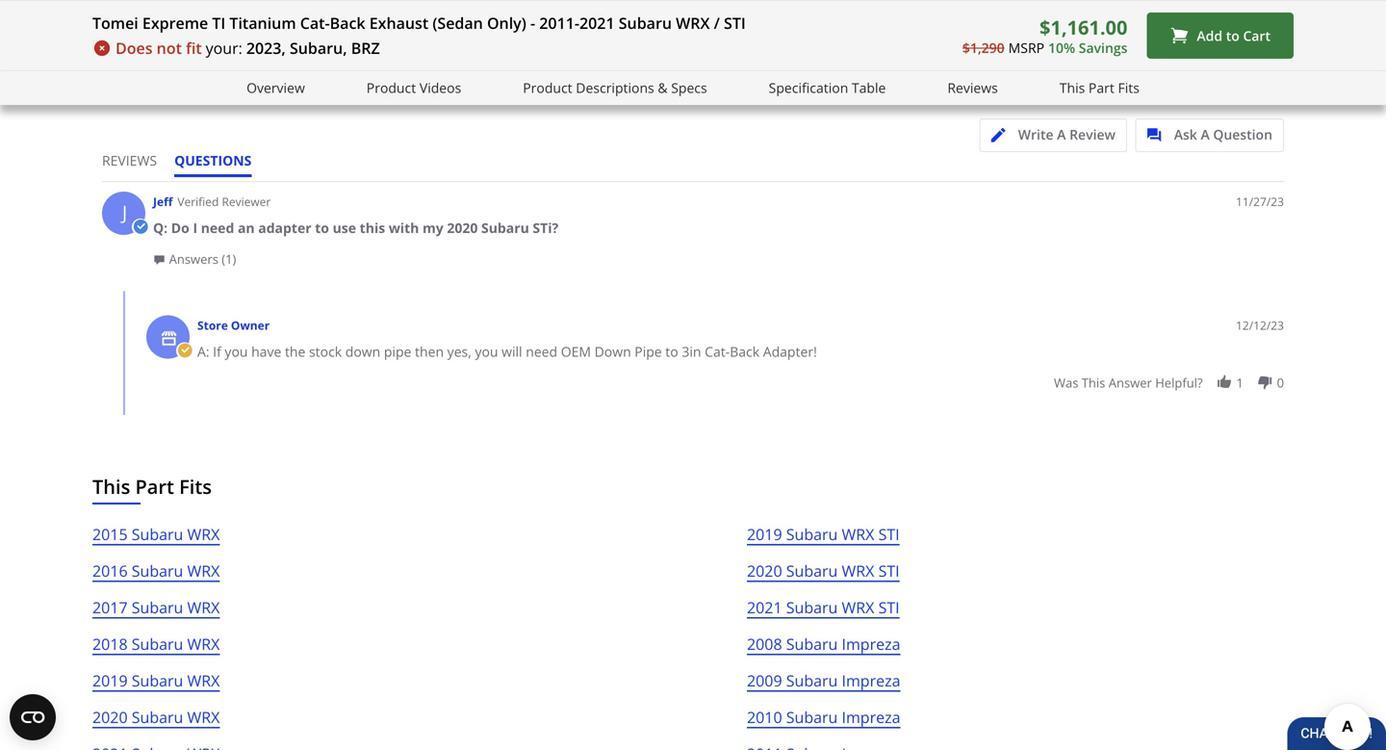 Task type: vqa. For each thing, say whether or not it's contained in the screenshot.
jdm inside 5 In Stock 94245CA040 Subaru OEM JDM Right Ring Speaker Grille - 2013+ FT86
no



Task type: describe. For each thing, give the bounding box(es) containing it.
table
[[852, 78, 886, 97]]

5.0
[[541, 43, 598, 99]]

descriptions
[[576, 78, 655, 97]]

2021 subaru wrx sti link
[[747, 595, 900, 632]]

product for product descriptions & specs
[[523, 78, 573, 97]]

0 horizontal spatial fits
[[179, 473, 212, 500]]

1 horizontal spatial need
[[526, 342, 558, 361]]

product videos link
[[367, 77, 462, 99]]

overview link
[[247, 77, 305, 99]]

vote up answer by store owner on 12 dec 2023 image
[[1217, 374, 1233, 391]]

(sedan
[[433, 13, 483, 33]]

impreza for 2010 subaru impreza
[[842, 707, 901, 728]]

impreza for 2009 subaru impreza
[[842, 670, 901, 691]]

subaru for 2009 subaru impreza
[[787, 670, 838, 691]]

sti for 2021 subaru wrx sti
[[879, 597, 900, 618]]

tomei expreme ti titanium cat-back exhaust (sedan only) - 2011-2021 subaru wrx / sti
[[92, 13, 746, 33]]

1 you from the left
[[225, 342, 248, 361]]

2020 for 2020 subaru wrx sti
[[747, 561, 783, 581]]

1 horizontal spatial part
[[1089, 78, 1115, 97]]

2018 subaru wrx
[[92, 634, 220, 654]]

1 horizontal spatial this
[[1082, 374, 1106, 391]]

0 horizontal spatial this
[[360, 219, 385, 237]]

2008 subaru impreza link
[[747, 632, 901, 668]]

2019 subaru wrx sti
[[747, 524, 900, 545]]

2020 subaru wrx sti link
[[747, 559, 900, 595]]

product for product videos
[[367, 78, 416, 97]]

q:
[[153, 219, 168, 237]]

sti right /
[[724, 13, 746, 33]]

was
[[1055, 374, 1079, 391]]

j
[[122, 199, 127, 225]]

wrx left /
[[676, 13, 710, 33]]

store owner
[[197, 317, 270, 333]]

will
[[502, 342, 523, 361]]

2019 subaru wrx link
[[92, 668, 220, 705]]

expreme
[[142, 13, 208, 33]]

yes,
[[448, 342, 472, 361]]

vote down answer by store owner on 12 dec 2023 image
[[1257, 374, 1274, 391]]

does
[[116, 38, 153, 58]]

sti?
[[533, 219, 559, 237]]

2016 subaru wrx
[[92, 561, 220, 581]]

12/12/23
[[1237, 317, 1285, 333]]

specification table
[[769, 78, 886, 97]]

open widget image
[[10, 694, 56, 741]]

product videos
[[367, 78, 462, 97]]

2018 subaru wrx link
[[92, 632, 220, 668]]

subaru for 2016 subaru wrx
[[132, 561, 183, 581]]

1 vertical spatial this part fits
[[92, 473, 212, 500]]

subaru left "sti?"
[[482, 219, 529, 237]]

ask a question
[[1175, 125, 1273, 143]]

pipe
[[384, 342, 412, 361]]

8 reviews, 1 q&as
[[731, 62, 846, 80]]

msrp
[[1009, 38, 1045, 57]]

powered by link
[[1183, 7, 1294, 31]]

sti for 2019 subaru wrx sti
[[879, 524, 900, 545]]

sti for 2020 subaru wrx sti
[[879, 561, 900, 581]]

powered
[[1183, 7, 1239, 25]]

11/27/23
[[1237, 194, 1285, 209]]

stock
[[309, 342, 342, 361]]

down
[[595, 342, 631, 361]]

wrx for 2020 subaru wrx
[[187, 707, 220, 728]]

wrx for 2019 subaru wrx sti
[[842, 524, 875, 545]]

subaru for 2020 subaru wrx sti
[[787, 561, 838, 581]]

specs
[[671, 78, 708, 97]]

2010
[[747, 707, 783, 728]]

q: do i need an adapter to use this with my 2020 subaru sti?
[[153, 219, 559, 237]]

savings
[[1079, 38, 1128, 57]]

brz
[[351, 38, 380, 58]]

2019 subaru wrx sti link
[[747, 522, 900, 559]]

powered by
[[1183, 7, 1261, 25]]

subaru for 2017 subaru wrx
[[132, 597, 183, 618]]

answers (1)
[[169, 250, 236, 268]]

write no frame image
[[992, 128, 1016, 143]]

question
[[1214, 125, 1273, 143]]

a:  if you have the stock down pipe then yes, you will need oem down pipe to 3in cat-back adapter!
[[197, 342, 817, 361]]

tomei
[[92, 13, 138, 33]]

the
[[285, 342, 306, 361]]

fit
[[186, 38, 202, 58]]

by
[[1242, 7, 1257, 25]]

$1,161.00 $1,290 msrp 10% savings
[[963, 14, 1128, 57]]

2008 subaru impreza
[[747, 634, 901, 654]]

ask a question button
[[1136, 118, 1285, 152]]

0 vertical spatial this part fits
[[1060, 78, 1140, 97]]

2015 subaru wrx link
[[92, 522, 220, 559]]

0
[[1278, 374, 1285, 391]]

answers (1) button
[[153, 249, 236, 268]]

2015 subaru wrx
[[92, 524, 220, 545]]

helpful?
[[1156, 374, 1203, 391]]

a for write
[[1058, 125, 1067, 143]]

$1,290
[[963, 38, 1005, 57]]

0 vertical spatial need
[[201, 219, 234, 237]]

add to cart
[[1197, 26, 1271, 45]]

10%
[[1049, 38, 1076, 57]]

reviews link
[[948, 77, 998, 99]]

2019 subaru wrx
[[92, 670, 220, 691]]

1 horizontal spatial fits
[[1119, 78, 1140, 97]]



Task type: locate. For each thing, give the bounding box(es) containing it.
specification
[[769, 78, 849, 97]]

answer date 12/12/23 element
[[1237, 317, 1285, 334]]

this part fits down savings
[[1060, 78, 1140, 97]]

2 you from the left
[[475, 342, 498, 361]]

2011-
[[540, 13, 580, 33]]

2019 down '2018'
[[92, 670, 128, 691]]

this right use at the left of page
[[360, 219, 385, 237]]

0 horizontal spatial to
[[315, 219, 329, 237]]

2 vertical spatial impreza
[[842, 707, 901, 728]]

1 vertical spatial 2020
[[747, 561, 783, 581]]

2 impreza from the top
[[842, 670, 901, 691]]

wrx down 2019 subaru wrx link
[[187, 707, 220, 728]]

with
[[389, 219, 419, 237]]

2021 inside "link"
[[747, 597, 783, 618]]

group
[[1055, 374, 1285, 391]]

subaru,
[[290, 38, 347, 58]]

was this answer helpful?
[[1055, 374, 1203, 391]]

product inside the product videos link
[[367, 78, 416, 97]]

this
[[360, 219, 385, 237], [1082, 374, 1106, 391]]

wrx
[[676, 13, 710, 33], [187, 524, 220, 545], [842, 524, 875, 545], [187, 561, 220, 581], [842, 561, 875, 581], [187, 597, 220, 618], [842, 597, 875, 618], [187, 634, 220, 654], [187, 670, 220, 691], [187, 707, 220, 728]]

fits
[[1119, 78, 1140, 97], [179, 473, 212, 500]]

1 impreza from the top
[[842, 634, 901, 654]]

wrx down 2018 subaru wrx link
[[187, 670, 220, 691]]

subaru for 2010 subaru impreza
[[787, 707, 838, 728]]

sti up 2020 subaru wrx sti
[[879, 524, 900, 545]]

2 horizontal spatial 2020
[[747, 561, 783, 581]]

adapter
[[258, 219, 312, 237]]

to
[[1227, 26, 1240, 45], [315, 219, 329, 237], [666, 342, 679, 361]]

down
[[346, 342, 381, 361]]

3in
[[682, 342, 702, 361]]

2021 subaru wrx sti
[[747, 597, 900, 618]]

2019 for 2019 subaru wrx
[[92, 670, 128, 691]]

titanium
[[230, 13, 296, 33]]

2009 subaru impreza
[[747, 670, 901, 691]]

ask
[[1175, 125, 1198, 143]]

add
[[1197, 26, 1223, 45]]

questions
[[174, 151, 252, 169]]

part down savings
[[1089, 78, 1115, 97]]

2015
[[92, 524, 128, 545]]

subaru down 2019 subaru wrx sti link
[[787, 561, 838, 581]]

0 vertical spatial 2020
[[447, 219, 478, 237]]

0 vertical spatial this
[[1060, 78, 1086, 97]]

2019 up 2020 subaru wrx sti
[[747, 524, 783, 545]]

1 vertical spatial need
[[526, 342, 558, 361]]

0 vertical spatial to
[[1227, 26, 1240, 45]]

q&as
[[810, 62, 846, 80]]

1 horizontal spatial 2021
[[747, 597, 783, 618]]

2 horizontal spatial to
[[1227, 26, 1240, 45]]

fits up 2015 subaru wrx
[[179, 473, 212, 500]]

0 horizontal spatial a
[[1058, 125, 1067, 143]]

subaru up 2020 subaru wrx sti
[[787, 524, 838, 545]]

you left will
[[475, 342, 498, 361]]

1 left q&as
[[799, 62, 807, 80]]

need right will
[[526, 342, 558, 361]]

verified
[[178, 194, 219, 209]]

2020 down 2019 subaru wrx link
[[92, 707, 128, 728]]

wrx for 2018 subaru wrx
[[187, 634, 220, 654]]

2 a from the left
[[1201, 125, 1210, 143]]

cat- right 3in
[[705, 342, 730, 361]]

subaru down 2016 subaru wrx link
[[132, 597, 183, 618]]

1 vertical spatial fits
[[179, 473, 212, 500]]

circle checkmark image left q:
[[132, 219, 149, 235]]

only)
[[487, 13, 527, 33]]

owner
[[231, 317, 270, 333]]

0 vertical spatial part
[[1089, 78, 1115, 97]]

not
[[157, 38, 182, 58]]

need right the 'i'
[[201, 219, 234, 237]]

0 vertical spatial this
[[360, 219, 385, 237]]

1 horizontal spatial cat-
[[705, 342, 730, 361]]

0 vertical spatial 2019
[[747, 524, 783, 545]]

reviews
[[948, 78, 998, 97]]

subaru down 2018 subaru wrx link
[[132, 670, 183, 691]]

2009
[[747, 670, 783, 691]]

a right 'write'
[[1058, 125, 1067, 143]]

write
[[1019, 125, 1054, 143]]

a for ask
[[1201, 125, 1210, 143]]

0 horizontal spatial 2021
[[580, 13, 615, 33]]

0 horizontal spatial part
[[135, 473, 174, 500]]

need
[[201, 219, 234, 237], [526, 342, 558, 361]]

tab list containing reviews
[[102, 151, 269, 181]]

2020 subaru wrx
[[92, 707, 220, 728]]

1 vertical spatial 1
[[1237, 374, 1244, 391]]

answers
[[169, 250, 219, 268]]

0 horizontal spatial product
[[367, 78, 416, 97]]

part
[[1089, 78, 1115, 97], [135, 473, 174, 500]]

back
[[330, 13, 366, 33], [730, 342, 760, 361]]

wrx up 2020 subaru wrx sti
[[842, 524, 875, 545]]

0 vertical spatial 2021
[[580, 13, 615, 33]]

question date 11/27/23 element
[[1237, 194, 1285, 210]]

jeff
[[153, 194, 173, 209]]

subaru for 2019 subaru wrx sti
[[787, 524, 838, 545]]

2020 subaru wrx sti
[[747, 561, 900, 581]]

0 vertical spatial cat-
[[300, 13, 330, 33]]

2023,
[[246, 38, 286, 58]]

1
[[799, 62, 807, 80], [1237, 374, 1244, 391]]

subaru for 2021 subaru wrx sti
[[787, 597, 838, 618]]

subaru inside "link"
[[787, 597, 838, 618]]

0 horizontal spatial cat-
[[300, 13, 330, 33]]

wrx for 2017 subaru wrx
[[187, 597, 220, 618]]

circle checkmark image
[[132, 219, 149, 235], [176, 342, 193, 359]]

wrx up 2016 subaru wrx
[[187, 524, 220, 545]]

store image
[[161, 330, 177, 347]]

back left adapter!
[[730, 342, 760, 361]]

subaru down 2021 subaru wrx sti "link"
[[787, 634, 838, 654]]

2 vertical spatial to
[[666, 342, 679, 361]]

impreza down 2021 subaru wrx sti "link"
[[842, 634, 901, 654]]

0 horizontal spatial need
[[201, 219, 234, 237]]

&
[[658, 78, 668, 97]]

have
[[251, 342, 282, 361]]

subaru for 2020 subaru wrx
[[132, 707, 183, 728]]

overview
[[247, 78, 305, 97]]

write a review button
[[980, 118, 1128, 152]]

2020
[[447, 219, 478, 237], [747, 561, 783, 581], [92, 707, 128, 728]]

store
[[197, 317, 228, 333]]

impreza down 2008 subaru impreza link at the right bottom of page
[[842, 670, 901, 691]]

reviews
[[102, 151, 157, 169]]

0 horizontal spatial this part fits
[[92, 473, 212, 500]]

1 horizontal spatial 1
[[1237, 374, 1244, 391]]

subaru for 2008 subaru impreza
[[787, 634, 838, 654]]

0 vertical spatial back
[[330, 13, 366, 33]]

wrx down 2017 subaru wrx link
[[187, 634, 220, 654]]

wrx for 2021 subaru wrx sti
[[842, 597, 875, 618]]

sti down 2019 subaru wrx sti link
[[879, 561, 900, 581]]

tab list
[[102, 151, 269, 181]]

to down the "powered by"
[[1227, 26, 1240, 45]]

0 horizontal spatial 2020
[[92, 707, 128, 728]]

2 vertical spatial 2020
[[92, 707, 128, 728]]

adapter!
[[763, 342, 817, 361]]

1 horizontal spatial this
[[1060, 78, 1086, 97]]

part up 2015 subaru wrx
[[135, 473, 174, 500]]

this right was
[[1082, 374, 1106, 391]]

subaru down 2015 subaru wrx link on the bottom left of page
[[132, 561, 183, 581]]

videos
[[420, 78, 462, 97]]

subaru down 2020 subaru wrx sti link on the bottom right of page
[[787, 597, 838, 618]]

impreza for 2008 subaru impreza
[[842, 634, 901, 654]]

2019 for 2019 subaru wrx sti
[[747, 524, 783, 545]]

my
[[423, 219, 444, 237]]

2020 right my
[[447, 219, 478, 237]]

do
[[171, 219, 190, 237]]

this part fits link
[[1060, 77, 1140, 99]]

2016
[[92, 561, 128, 581]]

group containing was this answer helpful?
[[1055, 374, 1285, 391]]

1 a from the left
[[1058, 125, 1067, 143]]

wrx down 2020 subaru wrx sti link on the bottom right of page
[[842, 597, 875, 618]]

2 product from the left
[[523, 78, 573, 97]]

product inside the product descriptions & specs link
[[523, 78, 573, 97]]

1 vertical spatial part
[[135, 473, 174, 500]]

product down 2011-
[[523, 78, 573, 97]]

circle checkmark image left the 'a:'
[[176, 342, 193, 359]]

1 vertical spatial 2019
[[92, 670, 128, 691]]

0 horizontal spatial this
[[92, 473, 130, 500]]

oem
[[561, 342, 591, 361]]

you right if
[[225, 342, 248, 361]]

a right ask
[[1201, 125, 1210, 143]]

2021
[[580, 13, 615, 33], [747, 597, 783, 618]]

this down '10%'
[[1060, 78, 1086, 97]]

1 vertical spatial circle checkmark image
[[176, 342, 193, 359]]

0 vertical spatial circle checkmark image
[[132, 219, 149, 235]]

this part fits up 2015 subaru wrx
[[92, 473, 212, 500]]

subaru for 2019 subaru wrx
[[132, 670, 183, 691]]

1 horizontal spatial to
[[666, 342, 679, 361]]

0 horizontal spatial back
[[330, 13, 366, 33]]

if
[[213, 342, 221, 361]]

2008
[[747, 634, 783, 654]]

subaru for 2015 subaru wrx
[[132, 524, 183, 545]]

subaru for 2018 subaru wrx
[[132, 634, 183, 654]]

ti
[[212, 13, 226, 33]]

wrx down 2016 subaru wrx link
[[187, 597, 220, 618]]

subaru down 2019 subaru wrx link
[[132, 707, 183, 728]]

wrx for 2016 subaru wrx
[[187, 561, 220, 581]]

2020 subaru wrx link
[[92, 705, 220, 742]]

2021 up 2008
[[747, 597, 783, 618]]

product down brz
[[367, 78, 416, 97]]

1 horizontal spatial product
[[523, 78, 573, 97]]

wrx for 2019 subaru wrx
[[187, 670, 220, 691]]

1 vertical spatial impreza
[[842, 670, 901, 691]]

1 vertical spatial back
[[730, 342, 760, 361]]

3 impreza from the top
[[842, 707, 901, 728]]

/
[[714, 13, 720, 33]]

1 horizontal spatial this part fits
[[1060, 78, 1140, 97]]

1 horizontal spatial back
[[730, 342, 760, 361]]

pipe
[[635, 342, 662, 361]]

1 vertical spatial this
[[1082, 374, 1106, 391]]

product descriptions & specs link
[[523, 77, 708, 99]]

cat- up subaru,
[[300, 13, 330, 33]]

0 vertical spatial impreza
[[842, 634, 901, 654]]

1 right vote up answer by store owner on 12 dec 2023 icon
[[1237, 374, 1244, 391]]

subaru up &
[[619, 13, 672, 33]]

1 vertical spatial cat-
[[705, 342, 730, 361]]

1 horizontal spatial you
[[475, 342, 498, 361]]

an
[[238, 219, 255, 237]]

i
[[193, 219, 198, 237]]

to inside button
[[1227, 26, 1240, 45]]

to left 3in
[[666, 342, 679, 361]]

this
[[1060, 78, 1086, 97], [92, 473, 130, 500]]

2021 up the 5.0
[[580, 13, 615, 33]]

back up brz
[[330, 13, 366, 33]]

wrx down 2015 subaru wrx link on the bottom left of page
[[187, 561, 220, 581]]

subaru down 2009 subaru impreza link in the bottom right of the page
[[787, 707, 838, 728]]

sti inside "link"
[[879, 597, 900, 618]]

wrx down 2019 subaru wrx sti link
[[842, 561, 875, 581]]

2020 down 2019 subaru wrx sti link
[[747, 561, 783, 581]]

0 horizontal spatial 1
[[799, 62, 807, 80]]

circle checkmark image for q: do i need an adapter to use this with my 2020 subaru sti?
[[132, 219, 149, 235]]

1 vertical spatial 2021
[[747, 597, 783, 618]]

fits down savings
[[1119, 78, 1140, 97]]

subaru down 2008 subaru impreza link at the right bottom of page
[[787, 670, 838, 691]]

1 horizontal spatial a
[[1201, 125, 1210, 143]]

use
[[333, 219, 356, 237]]

1 vertical spatial this
[[92, 473, 130, 500]]

2019
[[747, 524, 783, 545], [92, 670, 128, 691]]

chat bubble image
[[153, 254, 166, 266]]

this up 2015
[[92, 473, 130, 500]]

0 vertical spatial 1
[[799, 62, 807, 80]]

subaru down 2017 subaru wrx link
[[132, 634, 183, 654]]

sti down 2020 subaru wrx sti link on the bottom right of page
[[879, 597, 900, 618]]

you
[[225, 342, 248, 361], [475, 342, 498, 361]]

1 horizontal spatial circle checkmark image
[[176, 342, 193, 359]]

2020 for 2020 subaru wrx
[[92, 707, 128, 728]]

wrx for 2015 subaru wrx
[[187, 524, 220, 545]]

5.0 star rating element
[[541, 43, 598, 99]]

does not fit your: 2023, subaru, brz
[[116, 38, 380, 58]]

0 vertical spatial fits
[[1119, 78, 1140, 97]]

subaru
[[619, 13, 672, 33], [482, 219, 529, 237], [132, 524, 183, 545], [787, 524, 838, 545], [132, 561, 183, 581], [787, 561, 838, 581], [132, 597, 183, 618], [787, 597, 838, 618], [132, 634, 183, 654], [787, 634, 838, 654], [132, 670, 183, 691], [787, 670, 838, 691], [132, 707, 183, 728], [787, 707, 838, 728]]

a:
[[197, 342, 209, 361]]

1 product from the left
[[367, 78, 416, 97]]

2010 subaru impreza link
[[747, 705, 901, 742]]

then
[[415, 342, 444, 361]]

0 horizontal spatial 2019
[[92, 670, 128, 691]]

circle checkmark image for a:  if you have the stock down pipe then yes, you will need oem down pipe to 3in cat-back adapter!
[[176, 342, 193, 359]]

dialog image
[[1148, 128, 1172, 143]]

impreza down 2009 subaru impreza link in the bottom right of the page
[[842, 707, 901, 728]]

wrx inside "link"
[[842, 597, 875, 618]]

reviewer
[[222, 194, 271, 209]]

add to cart button
[[1147, 13, 1294, 59]]

to left use at the left of page
[[315, 219, 329, 237]]

wrx for 2020 subaru wrx sti
[[842, 561, 875, 581]]

subaru up 2016 subaru wrx
[[132, 524, 183, 545]]

a
[[1058, 125, 1067, 143], [1201, 125, 1210, 143]]

1 horizontal spatial 2020
[[447, 219, 478, 237]]

your:
[[206, 38, 243, 58]]

1 horizontal spatial 2019
[[747, 524, 783, 545]]

0 horizontal spatial circle checkmark image
[[132, 219, 149, 235]]

cart
[[1244, 26, 1271, 45]]

0 horizontal spatial you
[[225, 342, 248, 361]]

1 vertical spatial to
[[315, 219, 329, 237]]

write a review
[[1019, 125, 1116, 143]]



